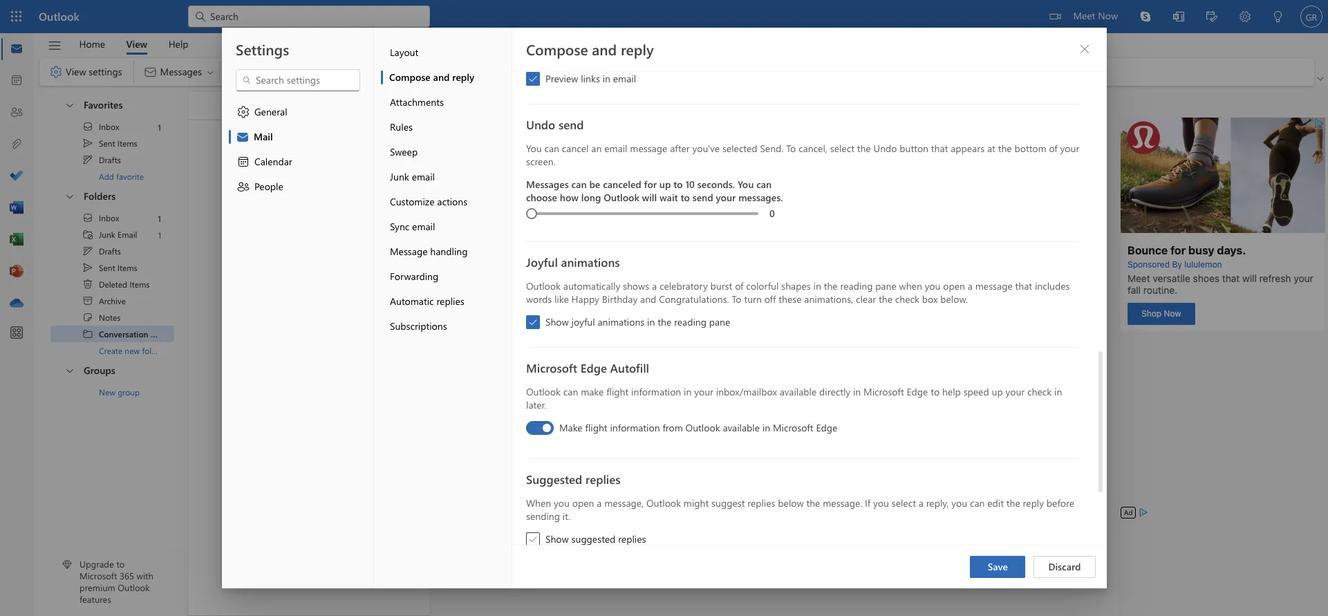 Task type: vqa. For each thing, say whether or not it's contained in the screenshot.
top Show event summaries in email and on my calendar
no



Task type: describe. For each thing, give the bounding box(es) containing it.
of inside 'you can cancel an email message after you've selected send. to cancel, select the undo button that appears at the bottom of your screen.'
[[1049, 142, 1058, 155]]

email right 'links'
[[613, 72, 636, 85]]

outlook inside messages can be canceled for up to 10 seconds. you can choose how long outlook will wait to send your messages.
[[604, 191, 639, 204]]

to right wait
[[681, 191, 690, 204]]

microsoft inside outlook can make flight information in your inbox/mailbox available directly in microsoft edge to help speed up your check in later.
[[864, 385, 904, 398]]

to inside upgrade to microsoft 365 with premium outlook features
[[116, 559, 125, 570]]

people
[[254, 180, 283, 193]]

history inside  drafts  sent items  deleted items  archive  notes  conversation history
[[151, 329, 178, 340]]

0 vertical spatial animations
[[561, 255, 620, 270]]

going
[[691, 378, 716, 391]]

the right clear
[[879, 293, 893, 306]]

the down congratulations.
[[658, 315, 672, 329]]

discard
[[1049, 560, 1082, 573]]

a right box
[[968, 279, 973, 293]]

drafts inside  sent items  drafts
[[99, 154, 121, 165]]

view inside button
[[126, 37, 147, 50]]

you've
[[692, 142, 720, 155]]

after
[[670, 142, 690, 155]]

 junk email
[[82, 229, 137, 240]]

conversation inside  drafts  sent items  deleted items  archive  notes  conversation history
[[99, 329, 148, 340]]

add
[[99, 171, 114, 182]]

 for  view settings
[[49, 65, 63, 79]]

compose and reply tab panel
[[512, 0, 1107, 589]]

dialog containing settings
[[0, 0, 1329, 616]]

replies up message,
[[586, 472, 621, 487]]

create
[[99, 345, 122, 356]]

4 tree item from the top
[[50, 210, 174, 226]]

 for 
[[82, 212, 93, 223]]

selected
[[722, 142, 758, 155]]

microsoft edge autofill
[[526, 360, 649, 376]]

for inside you're going places. take outlook with you for free. scan the qr code with your phone camera to download outlook mobile
[[853, 378, 865, 391]]

free.
[[868, 378, 887, 391]]

in inside outlook automatically shows a celebratory burst of colorful shapes in the reading pane when you open a message that includes words like happy birthday and congratulations. to turn off these animations, clear the check box below.
[[814, 279, 821, 293]]

folders tree item
[[50, 185, 174, 210]]

the right "shapes"
[[824, 279, 838, 293]]

0 vertical spatial reply
[[621, 39, 654, 59]]

appears
[[951, 142, 985, 155]]

canceled
[[603, 178, 641, 191]]

group
[[118, 387, 140, 398]]

create new folder
[[99, 345, 164, 356]]

junk email
[[390, 170, 435, 183]]

automatic replies button
[[381, 289, 512, 314]]

0 horizontal spatial pane
[[709, 315, 730, 329]]

 for groups
[[64, 365, 75, 376]]

suggested
[[526, 472, 582, 487]]

1 vertical spatial reading
[[674, 315, 707, 329]]

tree item containing 
[[50, 326, 178, 342]]

sync email
[[390, 220, 435, 233]]

suggest
[[711, 497, 745, 510]]


[[82, 279, 93, 290]]

reply inside compose and reply button
[[452, 71, 474, 84]]

happy
[[571, 293, 599, 306]]

compose and reply button
[[381, 65, 512, 90]]

1 for sent items
[[158, 121, 161, 132]]

outlook up the 'camera'
[[774, 378, 809, 391]]

your inside messages can be canceled for up to 10 seconds. you can choose how long outlook will wait to send your messages.
[[716, 191, 736, 204]]

 for favorites
[[64, 99, 75, 110]]

junk inside 'tree item'
[[99, 229, 115, 240]]

 button
[[41, 34, 68, 57]]

the right at
[[998, 142, 1012, 155]]

you inside outlook automatically shows a celebratory burst of colorful shapes in the reading pane when you open a message that includes words like happy birthday and congratulations. to turn off these animations, clear the check box below.
[[925, 279, 941, 293]]

and inside button
[[433, 71, 450, 84]]

microsoft down the 'camera'
[[773, 421, 814, 434]]

outlook can make flight information in your inbox/mailbox available directly in microsoft edge to help speed up your check in later.
[[526, 385, 1062, 412]]

messages can be canceled for up to 10 seconds. you can choose how long outlook will wait to send your messages.
[[526, 178, 783, 204]]

compose and reply heading
[[526, 39, 654, 59]]

to inside 'you can cancel an email message after you've selected send. to cancel, select the undo button that appears at the bottom of your screen.'
[[786, 142, 796, 155]]

your right speed on the right of page
[[1006, 385, 1025, 398]]

show joyful animations in the reading pane
[[545, 315, 730, 329]]

qr
[[660, 398, 673, 411]]

undo send
[[526, 117, 584, 132]]

you can cancel an email message after you've selected send. to cancel, select the undo button that appears at the bottom of your screen.
[[526, 142, 1080, 168]]

meet now
[[1074, 9, 1119, 22]]

document containing settings
[[0, 0, 1329, 616]]

upgrade
[[80, 559, 114, 570]]

excel image
[[10, 233, 24, 247]]

cancel,
[[799, 142, 828, 155]]

tree item containing 
[[50, 276, 174, 293]]

 view settings
[[49, 65, 122, 79]]

before
[[1047, 497, 1075, 510]]

show for suggested
[[545, 533, 569, 546]]

joyful animations element
[[526, 279, 1081, 329]]

 calendar
[[236, 155, 292, 169]]

outlook automatically shows a celebratory burst of colorful shapes in the reading pane when you open a message that includes words like happy birthday and congratulations. to turn off these animations, clear the check box below.
[[526, 279, 1070, 306]]

a left the reply,
[[919, 497, 924, 510]]

message inside 'you can cancel an email message after you've selected send. to cancel, select the undo button that appears at the bottom of your screen.'
[[630, 142, 667, 155]]

joyful animations
[[526, 255, 620, 270]]

groups tree item
[[50, 359, 174, 384]]

left-rail-appbar navigation
[[3, 33, 30, 320]]

items inside  sent items  drafts
[[117, 138, 137, 149]]

outlook down free. at the right
[[862, 398, 896, 411]]

sweep button
[[381, 140, 512, 165]]

2 horizontal spatial with
[[812, 378, 831, 391]]

1 vertical spatial items
[[117, 262, 137, 273]]

when
[[526, 497, 551, 510]]

ad
[[1125, 508, 1133, 517]]

when
[[899, 279, 922, 293]]

0 horizontal spatial edge
[[580, 360, 607, 376]]

0 horizontal spatial send
[[559, 117, 584, 132]]

the right the edit
[[1007, 497, 1021, 510]]

favorites tree item
[[50, 93, 174, 118]]

to left the 10
[[674, 178, 683, 191]]

check inside outlook automatically shows a celebratory burst of colorful shapes in the reading pane when you open a message that includes words like happy birthday and congratulations. to turn off these animations, clear the check box below.
[[895, 293, 920, 306]]

sent inside  drafts  sent items  deleted items  archive  notes  conversation history
[[99, 262, 115, 273]]

suggested replies element
[[526, 497, 1081, 546]]

2 vertical spatial edge
[[816, 421, 838, 434]]

junk email button
[[381, 165, 512, 190]]

folder
[[142, 345, 164, 356]]

add favorite tree item
[[50, 168, 174, 185]]

make flight information from outlook available in microsoft edge
[[559, 421, 838, 434]]

groups
[[84, 364, 115, 377]]

a left message,
[[597, 497, 602, 510]]

messages.
[[739, 191, 783, 204]]

 inside  sent items  drafts
[[82, 154, 93, 165]]

to inside outlook automatically shows a celebratory burst of colorful shapes in the reading pane when you open a message that includes words like happy birthday and congratulations. to turn off these animations, clear the check box below.
[[732, 293, 742, 306]]

tree item containing 
[[50, 293, 174, 309]]

home
[[79, 37, 105, 50]]

show suggested replies
[[545, 533, 646, 546]]

a right "shows"
[[652, 279, 657, 293]]

compose inside button
[[389, 71, 430, 84]]

undo inside 'you can cancel an email message after you've selected send. to cancel, select the undo button that appears at the bottom of your screen.'
[[874, 142, 897, 155]]

help
[[942, 385, 961, 398]]

 inbox for sent items
[[82, 121, 119, 132]]

conversation history
[[231, 99, 323, 112]]

1 vertical spatial animations
[[598, 315, 645, 329]]

sweep
[[390, 145, 418, 158]]

0 vertical spatial and
[[592, 39, 617, 59]]

can up the 0
[[757, 178, 772, 191]]

application containing settings
[[0, 0, 1329, 616]]

that inside 'you can cancel an email message after you've selected send. to cancel, select the undo button that appears at the bottom of your screen.'
[[931, 142, 948, 155]]

files image
[[10, 138, 24, 151]]

joyful
[[526, 255, 558, 270]]

save
[[988, 560, 1009, 573]]

sync email button
[[381, 214, 512, 239]]

Search settings search field
[[251, 73, 346, 87]]

below.
[[941, 293, 968, 306]]

of inside outlook automatically shows a celebratory burst of colorful shapes in the reading pane when you open a message that includes words like happy birthday and congratulations. to turn off these animations, clear the check box below.
[[735, 279, 744, 293]]

suggested
[[571, 533, 616, 546]]

message inside outlook automatically shows a celebratory burst of colorful shapes in the reading pane when you open a message that includes words like happy birthday and congratulations. to turn off these animations, clear the check box below.
[[976, 279, 1013, 293]]

notes
[[99, 312, 121, 323]]

 drafts  sent items  deleted items  archive  notes  conversation history
[[82, 246, 178, 340]]

layout group
[[223, 58, 359, 86]]

seconds.
[[697, 178, 735, 191]]

1 vertical spatial available
[[723, 421, 760, 434]]

7 tree item from the top
[[50, 259, 174, 276]]

message handling
[[390, 245, 468, 258]]

subscriptions
[[390, 320, 447, 333]]

1 vertical spatial with
[[699, 398, 717, 411]]

replies down message,
[[618, 533, 646, 546]]

includes
[[1035, 279, 1070, 293]]

be
[[589, 178, 600, 191]]

camera
[[771, 398, 803, 411]]

will
[[642, 191, 657, 204]]

download
[[817, 398, 859, 411]]

archive
[[99, 295, 126, 306]]

email right 'sync'
[[412, 220, 435, 233]]

code
[[675, 398, 696, 411]]

0 vertical spatial undo
[[526, 117, 555, 132]]

onedrive image
[[10, 297, 24, 311]]

3 tree item from the top
[[50, 151, 174, 168]]


[[236, 180, 250, 194]]

autofill
[[610, 360, 649, 376]]

from
[[663, 421, 683, 434]]

outlook inside when you open a message, outlook might suggest replies below the message. if you select a reply, you can edit the reply before sending it.
[[646, 497, 681, 510]]

email inside 'you can cancel an email message after you've selected send. to cancel, select the undo button that appears at the bottom of your screen.'
[[604, 142, 627, 155]]

history inside message list section
[[291, 99, 323, 112]]

customize actions button
[[381, 190, 512, 214]]

can inside when you open a message, outlook might suggest replies below the message. if you select a reply, you can edit the reply before sending it.
[[970, 497, 985, 510]]

compose and reply inside tab panel
[[526, 39, 654, 59]]

long
[[581, 191, 601, 204]]

set your advertising preferences image
[[1139, 507, 1150, 518]]

add favorite
[[99, 171, 144, 182]]

scan
[[620, 398, 640, 411]]

an
[[591, 142, 602, 155]]

save button
[[971, 556, 1026, 578]]

deleted
[[99, 279, 127, 290]]



Task type: locate. For each thing, give the bounding box(es) containing it.
tree item
[[50, 118, 174, 135], [50, 135, 174, 151], [50, 151, 174, 168], [50, 210, 174, 226], [50, 226, 174, 243], [50, 243, 174, 259], [50, 259, 174, 276], [50, 276, 174, 293], [50, 293, 174, 309], [50, 309, 174, 326], [50, 326, 178, 342]]

tree item containing 
[[50, 309, 174, 326]]

tree item containing 
[[50, 226, 174, 243]]

email
[[118, 229, 137, 240]]

make
[[559, 421, 583, 434]]

0 horizontal spatial open
[[572, 497, 594, 510]]

 inbox inside the favorites tree
[[82, 121, 119, 132]]

 for 
[[236, 105, 250, 119]]

settings tab list
[[222, 28, 374, 589]]

with inside upgrade to microsoft 365 with premium outlook features
[[137, 570, 153, 582]]

select inside 'you can cancel an email message after you've selected send. to cancel, select the undo button that appears at the bottom of your screen.'
[[830, 142, 855, 155]]

0 vertical spatial  button
[[57, 93, 81, 116]]

automatic replies
[[390, 295, 464, 308]]

check right speed on the right of page
[[1028, 385, 1052, 398]]

0 vertical spatial edge
[[580, 360, 607, 376]]

1 horizontal spatial compose and reply
[[526, 39, 654, 59]]

history
[[291, 99, 323, 112], [151, 329, 178, 340]]

of right the bottom in the top right of the page
[[1049, 142, 1058, 155]]

check inside outlook can make flight information in your inbox/mailbox available directly in microsoft edge to help speed up your check in later.
[[1028, 385, 1052, 398]]

for inside messages can be canceled for up to 10 seconds. you can choose how long outlook will wait to send your messages.
[[644, 178, 657, 191]]

0
[[770, 207, 775, 220]]

words
[[526, 293, 552, 306]]

microsoft edge autofill element
[[526, 385, 1081, 441]]

compose up preview
[[526, 39, 588, 59]]

discard button
[[1034, 556, 1096, 578]]

outlook left might
[[646, 497, 681, 510]]

1 for junk email
[[158, 213, 161, 224]]

up inside outlook can make flight information in your inbox/mailbox available directly in microsoft edge to help speed up your check in later.
[[992, 385, 1003, 398]]

open inside outlook automatically shows a celebratory burst of colorful shapes in the reading pane when you open a message that includes words like happy birthday and congratulations. to turn off these animations, clear the check box below.
[[943, 279, 965, 293]]

 inside  drafts  sent items  deleted items  archive  notes  conversation history
[[82, 262, 93, 273]]

wait
[[660, 191, 678, 204]]

outlook banner
[[0, 0, 1329, 33]]

burst
[[710, 279, 732, 293]]

create new folder tree item
[[50, 342, 174, 359]]

can for you can cancel an email message after you've selected send. to cancel, select the undo button that appears at the bottom of your screen.
[[571, 178, 587, 191]]

2 sent from the top
[[99, 262, 115, 273]]

tree item down folders tree item
[[50, 226, 174, 243]]

 button left folders on the left of page
[[57, 185, 81, 208]]

365
[[120, 570, 134, 582]]

you're going places. take outlook with you for free. scan the qr code with your phone camera to download outlook mobile
[[620, 378, 928, 411]]

message left after
[[630, 142, 667, 155]]

 button inside favorites tree item
[[57, 93, 81, 116]]

0 vertical spatial drafts
[[99, 154, 121, 165]]

you inside messages can be canceled for up to 10 seconds. you can choose how long outlook will wait to send your messages.
[[738, 178, 754, 191]]

sync
[[390, 220, 409, 233]]

0 vertical spatial sent
[[99, 138, 115, 149]]

0 horizontal spatial compose and reply
[[389, 71, 474, 84]]

conversation up create new folder
[[99, 329, 148, 340]]

2 vertical spatial items
[[130, 279, 150, 290]]

reading inside outlook automatically shows a celebratory burst of colorful shapes in the reading pane when you open a message that includes words like happy birthday and congratulations. to turn off these animations, clear the check box below.
[[840, 279, 873, 293]]

junk inside button
[[390, 170, 409, 183]]

check left box
[[895, 293, 920, 306]]

to right send.
[[786, 142, 796, 155]]

a
[[652, 279, 657, 293], [968, 279, 973, 293], [597, 497, 602, 510], [919, 497, 924, 510]]

0 horizontal spatial and
[[433, 71, 450, 84]]


[[82, 295, 93, 306]]

 inbox inside 'tree'
[[82, 212, 119, 223]]

3  from the top
[[528, 535, 538, 544]]

 left preview
[[528, 74, 538, 84]]


[[1050, 11, 1061, 22]]

1 horizontal spatial reading
[[840, 279, 873, 293]]

outlook up make
[[526, 385, 561, 398]]

information down scan
[[610, 421, 660, 434]]

2  from the top
[[82, 262, 93, 273]]

reply inside when you open a message, outlook might suggest replies below the message. if you select a reply, you can edit the reply before sending it.
[[1023, 497, 1044, 510]]

show inside joyful animations element
[[545, 315, 569, 329]]

compose down layout
[[389, 71, 430, 84]]

 up add favorite tree item
[[82, 154, 93, 165]]

the inside you're going places. take outlook with you for free. scan the qr code with your phone camera to download outlook mobile
[[643, 398, 657, 411]]

0 vertical spatial with
[[812, 378, 831, 391]]

undo send element
[[526, 142, 1081, 223]]

you inside you're going places. take outlook with you for free. scan the qr code with your phone camera to download outlook mobile
[[834, 378, 850, 391]]

1 vertical spatial 
[[528, 318, 538, 327]]

links
[[581, 72, 600, 85]]

microsoft
[[526, 360, 577, 376], [864, 385, 904, 398], [773, 421, 814, 434], [80, 570, 117, 582]]

0 vertical spatial available
[[780, 385, 817, 398]]

view left help
[[126, 37, 147, 50]]

2 vertical spatial with
[[137, 570, 153, 582]]

1 inbox from the top
[[99, 121, 119, 132]]

1 vertical spatial history
[[151, 329, 178, 340]]

1  from the top
[[82, 154, 93, 165]]

1  from the top
[[528, 74, 538, 84]]

 inside  view settings
[[49, 65, 63, 79]]

1 vertical spatial check
[[1028, 385, 1052, 398]]

0 horizontal spatial you
[[526, 142, 542, 155]]

open right it.
[[572, 497, 594, 510]]

tab list
[[68, 33, 199, 55]]

1 vertical spatial message
[[976, 279, 1013, 293]]

1 vertical spatial 
[[236, 105, 250, 119]]

0 horizontal spatial message
[[630, 142, 667, 155]]

to inside you're going places. take outlook with you for free. scan the qr code with your phone camera to download outlook mobile
[[805, 398, 814, 411]]

view
[[126, 37, 147, 50], [66, 65, 86, 78]]

attachments button
[[381, 90, 512, 115]]

rules
[[390, 120, 413, 134]]

microsoft inside upgrade to microsoft 365 with premium outlook features
[[80, 570, 117, 582]]

directly
[[819, 385, 851, 398]]

to inside outlook can make flight information in your inbox/mailbox available directly in microsoft edge to help speed up your check in later.
[[931, 385, 940, 398]]

5 tree item from the top
[[50, 226, 174, 243]]

1  from the top
[[82, 138, 93, 149]]

to
[[674, 178, 683, 191], [681, 191, 690, 204], [931, 385, 940, 398], [805, 398, 814, 411], [116, 559, 125, 570]]

settings heading
[[236, 39, 289, 59]]

0 vertical spatial up
[[659, 178, 671, 191]]

your left messages.
[[716, 191, 736, 204]]

0 vertical spatial junk
[[390, 170, 409, 183]]

sending
[[526, 510, 560, 523]]

0 vertical spatial inbox
[[99, 121, 119, 132]]


[[404, 102, 415, 113]]

sent up deleted at the left top of page
[[99, 262, 115, 273]]

0 vertical spatial check
[[895, 293, 920, 306]]

1 vertical spatial send
[[693, 191, 713, 204]]

select
[[830, 142, 855, 155], [892, 497, 916, 510]]

 inside groups tree item
[[64, 365, 75, 376]]

your inside you're going places. take outlook with you for free. scan the qr code with your phone camera to download outlook mobile
[[720, 398, 739, 411]]

 inside the favorites tree
[[82, 121, 93, 132]]

1 vertical spatial  button
[[57, 185, 81, 208]]

show down it.
[[545, 533, 569, 546]]

tree inside application
[[50, 210, 178, 359]]

inbox/mailbox
[[716, 385, 777, 398]]

3  button from the top
[[57, 359, 81, 382]]

for left free. at the right
[[853, 378, 865, 391]]

2 horizontal spatial and
[[640, 293, 656, 306]]

0 horizontal spatial with
[[137, 570, 153, 582]]

to do image
[[10, 169, 24, 183]]

 inside suggested replies element
[[528, 535, 538, 544]]

replies inside button
[[436, 295, 464, 308]]

select right cancel,
[[830, 142, 855, 155]]

2  from the top
[[82, 212, 93, 223]]

0 vertical spatial  inbox
[[82, 121, 119, 132]]

undo left button
[[874, 142, 897, 155]]

drafts down  junk email
[[99, 246, 121, 257]]

1 vertical spatial that
[[1016, 279, 1033, 293]]

people image
[[10, 106, 24, 120]]

compose inside tab panel
[[526, 39, 588, 59]]

the
[[857, 142, 871, 155], [998, 142, 1012, 155], [824, 279, 838, 293], [879, 293, 893, 306], [658, 315, 672, 329], [643, 398, 657, 411], [807, 497, 820, 510], [1007, 497, 1021, 510]]

1 vertical spatial drafts
[[99, 246, 121, 257]]

your right "you're" on the bottom
[[694, 385, 714, 398]]

 inbox for junk email
[[82, 212, 119, 223]]

2  from the top
[[64, 191, 75, 202]]

2 vertical spatial and
[[640, 293, 656, 306]]

sent inside  sent items  drafts
[[99, 138, 115, 149]]

animations,
[[804, 293, 853, 306]]

places.
[[719, 378, 749, 391]]

layout button
[[381, 40, 512, 65]]

1 vertical spatial junk
[[99, 229, 115, 240]]

1 horizontal spatial 
[[236, 105, 250, 119]]

0 vertical spatial 1
[[158, 121, 161, 132]]

0 horizontal spatial junk
[[99, 229, 115, 240]]

1 vertical spatial 
[[64, 191, 75, 202]]

0 vertical spatial that
[[931, 142, 948, 155]]

1 vertical spatial open
[[572, 497, 594, 510]]

 down favorites at the left of page
[[82, 121, 93, 132]]

celebratory
[[660, 279, 708, 293]]

1 tree item from the top
[[50, 118, 174, 135]]

1 vertical spatial for
[[853, 378, 865, 391]]

 for folders
[[64, 191, 75, 202]]

flight
[[606, 385, 629, 398], [585, 421, 607, 434]]

 button for favorites
[[57, 93, 81, 116]]

 button for folders
[[57, 185, 81, 208]]

edge down the download
[[816, 421, 838, 434]]

new group
[[99, 387, 140, 398]]

and inside outlook automatically shows a celebratory burst of colorful shapes in the reading pane when you open a message that includes words like happy birthday and congratulations. to turn off these animations, clear the check box below.
[[640, 293, 656, 306]]

1 horizontal spatial of
[[1049, 142, 1058, 155]]

 left groups
[[64, 365, 75, 376]]

inbox for sent items
[[99, 121, 119, 132]]

inbox inside 'tree'
[[99, 212, 119, 223]]

drafts inside  drafts  sent items  deleted items  archive  notes  conversation history
[[99, 246, 121, 257]]

tree containing 
[[50, 210, 178, 359]]

 down  "button"
[[49, 65, 63, 79]]

 inside favorites tree item
[[64, 99, 75, 110]]

outlook inside banner
[[39, 9, 79, 24]]

undo
[[526, 117, 555, 132], [874, 142, 897, 155]]

items right deleted at the left top of page
[[130, 279, 150, 290]]

outlook left 'will'
[[604, 191, 639, 204]]

microsoft up later.
[[526, 360, 577, 376]]

0 vertical spatial of
[[1049, 142, 1058, 155]]

 inside  drafts  sent items  deleted items  archive  notes  conversation history
[[82, 246, 93, 257]]

1 vertical spatial inbox
[[99, 212, 119, 223]]

new group tree item
[[50, 384, 174, 401]]

0 vertical spatial 
[[82, 121, 93, 132]]

 up add favorite tree item
[[82, 138, 93, 149]]

0 horizontal spatial available
[[723, 421, 760, 434]]

8 tree item from the top
[[50, 276, 174, 293]]

edge inside outlook can make flight information in your inbox/mailbox available directly in microsoft edge to help speed up your check in later.
[[907, 385, 928, 398]]

replies left below
[[748, 497, 775, 510]]

reading
[[840, 279, 873, 293], [674, 315, 707, 329]]

more apps image
[[10, 327, 24, 340]]

your down places.
[[720, 398, 739, 411]]

features
[[80, 594, 111, 605]]

layout
[[390, 46, 418, 59]]

2 vertical spatial reply
[[1023, 497, 1044, 510]]

0 horizontal spatial to
[[732, 293, 742, 306]]

0 vertical spatial items
[[117, 138, 137, 149]]

flight inside outlook can make flight information in your inbox/mailbox available directly in microsoft edge to help speed up your check in later.
[[606, 385, 629, 398]]

birthday
[[602, 293, 638, 306]]

edge left "help"
[[907, 385, 928, 398]]

can for microsoft edge autofill
[[563, 385, 578, 398]]

word image
[[10, 201, 24, 215]]

information inside outlook can make flight information in your inbox/mailbox available directly in microsoft edge to help speed up your check in later.
[[631, 385, 681, 398]]

that inside outlook automatically shows a celebratory burst of colorful shapes in the reading pane when you open a message that includes words like happy birthday and congratulations. to turn off these animations, clear the check box below.
[[1016, 279, 1033, 293]]

below
[[778, 497, 804, 510]]

reading left when
[[840, 279, 873, 293]]

premium features image
[[62, 561, 72, 570]]

open right box
[[943, 279, 965, 293]]

information down autofill
[[631, 385, 681, 398]]

2 show from the top
[[545, 533, 569, 546]]

6 tree item from the top
[[50, 243, 174, 259]]

0 horizontal spatial that
[[931, 142, 948, 155]]

tree
[[50, 210, 178, 359]]

1 vertical spatial information
[[610, 421, 660, 434]]

 up 
[[82, 262, 93, 273]]

your right the bottom in the top right of the page
[[1061, 142, 1080, 155]]

 button left favorites at the left of page
[[57, 93, 81, 116]]

1 horizontal spatial reply
[[621, 39, 654, 59]]

0 vertical spatial send
[[559, 117, 584, 132]]

might
[[684, 497, 709, 510]]

to right upgrade
[[116, 559, 125, 570]]

replies
[[436, 295, 464, 308], [586, 472, 621, 487], [748, 497, 775, 510], [618, 533, 646, 546]]

1 vertical spatial flight
[[585, 421, 607, 434]]

can for undo send
[[544, 142, 559, 155]]

available left directly
[[780, 385, 817, 398]]

up inside messages can be canceled for up to 10 seconds. you can choose how long outlook will wait to send your messages.
[[659, 178, 671, 191]]

can left be
[[571, 178, 587, 191]]

tree item up deleted at the left top of page
[[50, 259, 174, 276]]

document
[[0, 0, 1329, 616]]

0 horizontal spatial 
[[49, 65, 63, 79]]

these
[[779, 293, 802, 306]]

2  from the top
[[82, 246, 93, 257]]

calendar image
[[10, 74, 24, 88]]

inbox down favorites tree item
[[99, 121, 119, 132]]

favorites tree
[[50, 88, 174, 185]]

0 vertical spatial message
[[630, 142, 667, 155]]

 inside joyful animations element
[[528, 318, 538, 327]]

1 horizontal spatial conversation
[[231, 99, 289, 112]]

undo up screen.
[[526, 117, 555, 132]]

0 horizontal spatial history
[[151, 329, 178, 340]]

1 vertical spatial you
[[738, 178, 754, 191]]

2 vertical spatial 1
[[158, 229, 161, 240]]

2 tree item from the top
[[50, 135, 174, 151]]

0 vertical spatial 
[[64, 99, 75, 110]]

email right an
[[604, 142, 627, 155]]

2  button from the top
[[57, 185, 81, 208]]

 button for groups
[[57, 359, 81, 382]]

junk
[[390, 170, 409, 183], [99, 229, 115, 240]]

can inside outlook can make flight information in your inbox/mailbox available directly in microsoft edge to help speed up your check in later.
[[563, 385, 578, 398]]

new
[[125, 345, 140, 356]]

0 vertical spatial for
[[644, 178, 657, 191]]

send inside messages can be canceled for up to 10 seconds. you can choose how long outlook will wait to send your messages.
[[693, 191, 713, 204]]

help button
[[158, 33, 199, 55]]


[[64, 99, 75, 110], [64, 191, 75, 202], [64, 365, 75, 376]]

0 horizontal spatial reading
[[674, 315, 707, 329]]

tree item down archive
[[50, 309, 174, 326]]

phone
[[741, 398, 769, 411]]

1 drafts from the top
[[99, 154, 121, 165]]

automatically
[[563, 279, 620, 293]]

2 vertical spatial  button
[[57, 359, 81, 382]]

show down like
[[545, 315, 569, 329]]

message list section
[[188, 89, 430, 616]]

2  inbox from the top
[[82, 212, 119, 223]]

1 vertical spatial undo
[[874, 142, 897, 155]]

0 horizontal spatial undo
[[526, 117, 555, 132]]

1 horizontal spatial edge
[[816, 421, 838, 434]]

handling
[[430, 245, 468, 258]]

you down undo send on the left top
[[526, 142, 542, 155]]

compose
[[526, 39, 588, 59], [389, 71, 430, 84]]

1 right email
[[158, 229, 161, 240]]

 for joyful animations
[[528, 318, 538, 327]]

1 sent from the top
[[99, 138, 115, 149]]

3 1 from the top
[[158, 229, 161, 240]]

outlook down the code
[[686, 421, 720, 434]]

 for suggested replies
[[528, 535, 538, 544]]

up right speed on the right of page
[[992, 385, 1003, 398]]

junk down sweep
[[390, 170, 409, 183]]

settings
[[89, 65, 122, 78]]

box
[[922, 293, 938, 306]]

can inside 'you can cancel an email message after you've selected send. to cancel, select the undo button that appears at the bottom of your screen.'
[[544, 142, 559, 155]]

you're
[[661, 378, 688, 391]]

 button inside folders tree item
[[57, 185, 81, 208]]

1 vertical spatial 
[[82, 212, 93, 223]]

1 1 from the top
[[158, 121, 161, 132]]

show for joyful
[[545, 315, 569, 329]]

message right below.
[[976, 279, 1013, 293]]

1 vertical spatial sent
[[99, 262, 115, 273]]

2 drafts from the top
[[99, 246, 121, 257]]

you inside 'you can cancel an email message after you've selected send. to cancel, select the undo button that appears at the bottom of your screen.'
[[526, 142, 542, 155]]

your
[[1061, 142, 1080, 155], [716, 191, 736, 204], [694, 385, 714, 398], [1006, 385, 1025, 398], [720, 398, 739, 411]]

1 vertical spatial reply
[[452, 71, 474, 84]]

tree item up  junk email
[[50, 210, 174, 226]]

 down sending
[[528, 535, 538, 544]]

inbox inside the favorites tree
[[99, 121, 119, 132]]

folders
[[84, 190, 116, 203]]

0 vertical spatial open
[[943, 279, 965, 293]]

and up show joyful animations in the reading pane
[[640, 293, 656, 306]]

0 horizontal spatial check
[[895, 293, 920, 306]]

1  button from the top
[[57, 93, 81, 116]]

congratulations.
[[659, 293, 729, 306]]

tree item up add
[[50, 151, 174, 168]]

upgrade to microsoft 365 with premium outlook features
[[80, 559, 153, 605]]

tab list containing home
[[68, 33, 199, 55]]

compose and reply down layout button on the top left of page
[[389, 71, 474, 84]]

inbox for junk email
[[99, 212, 119, 223]]

1  from the top
[[64, 99, 75, 110]]

 sent items  drafts
[[82, 138, 137, 165]]

send
[[559, 117, 584, 132], [693, 191, 713, 204]]

the right below
[[807, 497, 820, 510]]

powerpoint image
[[10, 265, 24, 279]]

conversation inside message list section
[[231, 99, 289, 112]]

2 inbox from the top
[[99, 212, 119, 223]]

0 vertical spatial compose and reply
[[526, 39, 654, 59]]

open inside when you open a message, outlook might suggest replies below the message. if you select a reply, you can edit the reply before sending it.
[[572, 497, 594, 510]]

like
[[554, 293, 569, 306]]

replies inside when you open a message, outlook might suggest replies below the message. if you select a reply, you can edit the reply before sending it.
[[748, 497, 775, 510]]

 for 
[[82, 121, 93, 132]]

tree item down  junk email
[[50, 243, 174, 259]]

clear
[[856, 293, 876, 306]]

0 horizontal spatial up
[[659, 178, 671, 191]]

items
[[117, 138, 137, 149], [117, 262, 137, 273], [130, 279, 150, 290]]

outlook inside outlook can make flight information in your inbox/mailbox available directly in microsoft edge to help speed up your check in later.
[[526, 385, 561, 398]]

later.
[[526, 398, 546, 412]]

select inside when you open a message, outlook might suggest replies below the message. if you select a reply, you can edit the reply before sending it.
[[892, 497, 916, 510]]

1 vertical spatial edge
[[907, 385, 928, 398]]

the left 'qr'
[[643, 398, 657, 411]]

replies down forwarding button on the left
[[436, 295, 464, 308]]

2  from the top
[[528, 318, 538, 327]]

customize
[[390, 195, 434, 208]]

mobile
[[899, 398, 928, 411]]

0 vertical spatial conversation
[[231, 99, 289, 112]]

for
[[644, 178, 657, 191], [853, 378, 865, 391]]

view inside  view settings
[[66, 65, 86, 78]]

application
[[0, 0, 1329, 616]]

1 horizontal spatial message
[[976, 279, 1013, 293]]

edge up make
[[580, 360, 607, 376]]

you right seconds.
[[738, 178, 754, 191]]

microsoft up features
[[80, 570, 117, 582]]

reading down congratulations.
[[674, 315, 707, 329]]

cancel
[[562, 142, 589, 155]]

your inside 'you can cancel an email message after you've selected send. to cancel, select the undo button that appears at the bottom of your screen.'
[[1061, 142, 1080, 155]]

1 vertical spatial 1
[[158, 213, 161, 224]]

dialog
[[0, 0, 1329, 616]]

2 vertical spatial 
[[528, 535, 538, 544]]

0 vertical spatial 
[[49, 65, 63, 79]]

1 down favorites tree item
[[158, 121, 161, 132]]

compose and reply inside button
[[389, 71, 474, 84]]

2 1 from the top
[[158, 213, 161, 224]]

1 vertical spatial and
[[433, 71, 450, 84]]

sent up add
[[99, 138, 115, 149]]

1  from the top
[[82, 121, 93, 132]]

send right wait
[[693, 191, 713, 204]]

mail image
[[10, 42, 24, 56]]

0 horizontal spatial select
[[830, 142, 855, 155]]

1 horizontal spatial history
[[291, 99, 323, 112]]

1 horizontal spatial and
[[592, 39, 617, 59]]

outlook right 'premium'
[[118, 582, 150, 594]]

outlook inside upgrade to microsoft 365 with premium outlook features
[[118, 582, 150, 594]]

 button inside groups tree item
[[57, 359, 81, 382]]

email up customize actions
[[412, 170, 435, 183]]

show inside suggested replies element
[[545, 533, 569, 546]]

with up the download
[[812, 378, 831, 391]]

0 vertical spatial 
[[82, 138, 93, 149]]

the left button
[[857, 142, 871, 155]]

1  inbox from the top
[[82, 121, 119, 132]]

rules button
[[381, 115, 512, 140]]

home button
[[69, 33, 116, 55]]

9 tree item from the top
[[50, 293, 174, 309]]

 inside settings tab list
[[236, 105, 250, 119]]

1 vertical spatial select
[[892, 497, 916, 510]]

screen.
[[526, 155, 556, 168]]

outlook up  "button"
[[39, 9, 79, 24]]

general
[[254, 105, 287, 118]]

 inside  sent items  drafts
[[82, 138, 93, 149]]

11 tree item from the top
[[50, 326, 178, 342]]

compose and reply up 'links'
[[526, 39, 654, 59]]

if
[[865, 497, 871, 510]]

1 vertical spatial show
[[545, 533, 569, 546]]

to left "help"
[[931, 385, 940, 398]]

 up the 
[[236, 105, 250, 119]]

that left 'includes'
[[1016, 279, 1033, 293]]

1
[[158, 121, 161, 132], [158, 213, 161, 224], [158, 229, 161, 240]]

joyful
[[571, 315, 595, 329]]

1 vertical spatial view
[[66, 65, 86, 78]]

pane inside outlook automatically shows a celebratory burst of colorful shapes in the reading pane when you open a message that includes words like happy birthday and congratulations. to turn off these animations, clear the check box below.
[[876, 279, 897, 293]]


[[236, 155, 250, 169]]

10 tree item from the top
[[50, 309, 174, 326]]

 inside folders tree item
[[64, 191, 75, 202]]

available down phone at right
[[723, 421, 760, 434]]

help
[[169, 37, 189, 50]]

0 vertical spatial you
[[526, 142, 542, 155]]

and
[[592, 39, 617, 59], [433, 71, 450, 84], [640, 293, 656, 306]]

to left turn
[[732, 293, 742, 306]]

0 vertical spatial compose
[[526, 39, 588, 59]]


[[1079, 44, 1091, 55]]

3  from the top
[[64, 365, 75, 376]]

1 inside the favorites tree
[[158, 121, 161, 132]]

available inside outlook can make flight information in your inbox/mailbox available directly in microsoft edge to help speed up your check in later.
[[780, 385, 817, 398]]

1 horizontal spatial junk
[[390, 170, 409, 183]]

 left folders on the left of page
[[64, 191, 75, 202]]

1 show from the top
[[545, 315, 569, 329]]


[[82, 121, 93, 132], [82, 212, 93, 223]]

 left favorites at the left of page
[[64, 99, 75, 110]]

drafts up add favorite tree item
[[99, 154, 121, 165]]

1 horizontal spatial send
[[693, 191, 713, 204]]

 down 
[[82, 246, 93, 257]]

outlook inside outlook automatically shows a celebratory burst of colorful shapes in the reading pane when you open a message that includes words like happy birthday and congratulations. to turn off these animations, clear the check box below.
[[526, 279, 561, 293]]

0 horizontal spatial view
[[66, 65, 86, 78]]

select left the reply,
[[892, 497, 916, 510]]

1 horizontal spatial you
[[738, 178, 754, 191]]



